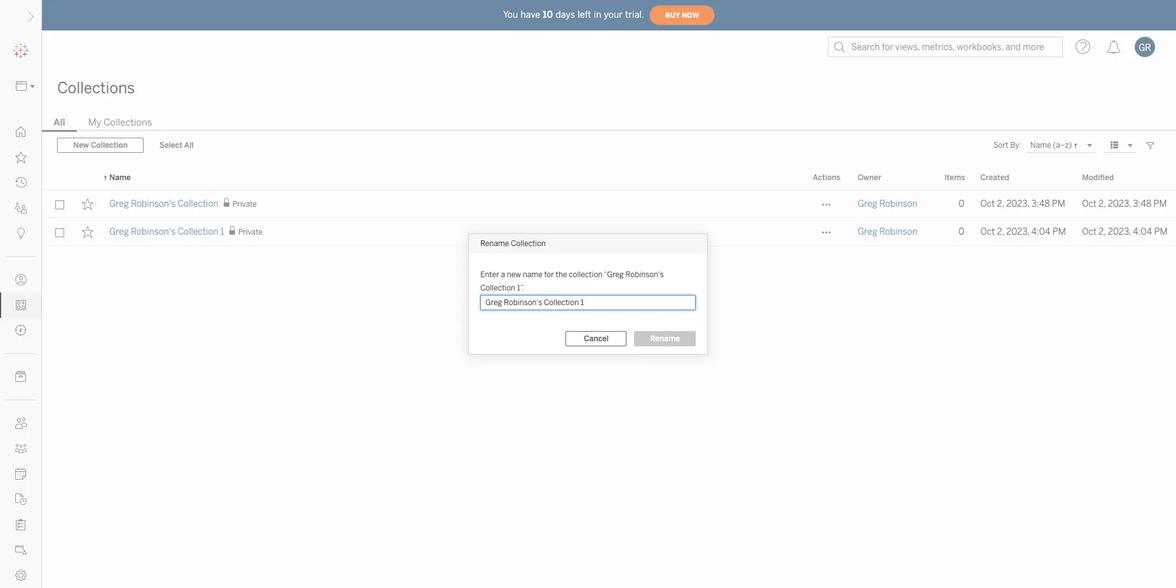 Task type: locate. For each thing, give the bounding box(es) containing it.
my collections
[[88, 117, 152, 128]]

2 greg robinson from the top
[[858, 227, 917, 238]]

collection left 1
[[178, 227, 218, 238]]

0 horizontal spatial all
[[53, 117, 65, 128]]

2 oct 2, 2023, 4:04 pm from the left
[[1082, 227, 1168, 238]]

new
[[507, 271, 521, 280]]

0 vertical spatial 0
[[959, 199, 964, 210]]

buy now button
[[649, 5, 715, 25]]

name
[[109, 173, 131, 182]]

1 horizontal spatial 4:04
[[1133, 227, 1152, 238]]

1 3:48 from the left
[[1031, 199, 1050, 210]]

row
[[42, 191, 1176, 219], [42, 219, 1176, 247]]

cancel button
[[566, 332, 627, 347]]

greg robinson for oct 2, 2023, 3:48 pm
[[858, 199, 917, 210]]

2023,
[[1006, 199, 1029, 210], [1108, 199, 1131, 210], [1006, 227, 1029, 238], [1108, 227, 1131, 238]]

0 vertical spatial robinson's
[[131, 199, 176, 210]]

1 vertical spatial greg robinson
[[858, 227, 917, 238]]

collections image
[[15, 300, 27, 311]]

new collection button
[[57, 138, 144, 153]]

select all button
[[151, 138, 202, 153]]

0 vertical spatial greg robinson
[[858, 199, 917, 210]]

collections up my
[[57, 79, 135, 97]]

robinson's down greg robinson's collection link
[[131, 227, 176, 238]]

2,
[[997, 199, 1004, 210], [1098, 199, 1106, 210], [997, 227, 1004, 238], [1098, 227, 1106, 238]]

1 vertical spatial all
[[184, 141, 194, 150]]

all
[[53, 117, 65, 128], [184, 141, 194, 150]]

1 vertical spatial 0
[[959, 227, 964, 238]]

1 vertical spatial robinson
[[879, 227, 917, 238]]

0 vertical spatial private
[[232, 200, 257, 209]]

rename inside button
[[650, 335, 680, 344]]

private for greg robinson's collection 1
[[238, 228, 263, 237]]

tasks image
[[15, 520, 27, 531]]

oct 2, 2023, 3:48 pm down modified
[[1082, 199, 1167, 210]]

robinson's inside enter a new name for the collection "greg robinson's collection 1".
[[626, 271, 664, 280]]

collections right my
[[104, 117, 152, 128]]

2 greg robinson link from the top
[[858, 219, 917, 247]]

all inside sub-spaces tab list
[[53, 117, 65, 128]]

2 oct 2, 2023, 3:48 pm from the left
[[1082, 199, 1167, 210]]

oct
[[980, 199, 995, 210], [1082, 199, 1096, 210], [980, 227, 995, 238], [1082, 227, 1096, 238]]

1".
[[517, 284, 524, 293]]

0 vertical spatial robinson
[[879, 199, 917, 210]]

robinson's right "greg
[[626, 271, 664, 280]]

navigation
[[42, 113, 1176, 132]]

created
[[980, 173, 1009, 182]]

1 oct 2, 2023, 4:04 pm from the left
[[980, 227, 1066, 238]]

oct 2, 2023, 4:04 pm
[[980, 227, 1066, 238], [1082, 227, 1168, 238]]

1 vertical spatial collections
[[104, 117, 152, 128]]

for
[[544, 271, 554, 280]]

0 horizontal spatial 4:04
[[1031, 227, 1050, 238]]

robinson's for greg robinson's collection 1
[[131, 227, 176, 238]]

0 for oct 2, 2023, 4:04 pm
[[959, 227, 964, 238]]

cancel
[[584, 335, 609, 344]]

collection inside enter a new name for the collection "greg robinson's collection 1".
[[480, 284, 515, 293]]

name
[[523, 271, 542, 280]]

private
[[232, 200, 257, 209], [238, 228, 263, 237]]

1 robinson from the top
[[879, 199, 917, 210]]

greg robinson link
[[858, 191, 917, 219], [858, 219, 917, 247]]

enter
[[480, 271, 499, 280]]

robinson's
[[131, 199, 176, 210], [131, 227, 176, 238], [626, 271, 664, 280]]

grid
[[42, 166, 1176, 589]]

0 horizontal spatial oct 2, 2023, 3:48 pm
[[980, 199, 1065, 210]]

users image
[[15, 418, 27, 429]]

collection down a
[[480, 284, 515, 293]]

items
[[944, 173, 965, 182]]

oct 2, 2023, 4:04 pm down created
[[980, 227, 1066, 238]]

modified
[[1082, 173, 1114, 182]]

1 horizontal spatial oct 2, 2023, 3:48 pm
[[1082, 199, 1167, 210]]

rename collection
[[480, 240, 546, 248]]

oct 2, 2023, 4:04 pm down modified
[[1082, 227, 1168, 238]]

2 0 from the top
[[959, 227, 964, 238]]

1 horizontal spatial 3:48
[[1133, 199, 1152, 210]]

0 horizontal spatial 3:48
[[1031, 199, 1050, 210]]

all right select
[[184, 141, 194, 150]]

trial.
[[625, 9, 644, 20]]

1 row from the top
[[42, 191, 1176, 219]]

oct 2, 2023, 3:48 pm down created
[[980, 199, 1065, 210]]

1 horizontal spatial all
[[184, 141, 194, 150]]

collections
[[57, 79, 135, 97], [104, 117, 152, 128]]

1 4:04 from the left
[[1031, 227, 1050, 238]]

all left my
[[53, 117, 65, 128]]

4:04
[[1031, 227, 1050, 238], [1133, 227, 1152, 238]]

greg robinson's collection 1
[[109, 227, 224, 238]]

new collection
[[73, 141, 128, 150]]

greg robinson link for oct 2, 2023, 4:04 pm
[[858, 219, 917, 247]]

2 row from the top
[[42, 219, 1176, 247]]

0
[[959, 199, 964, 210], [959, 227, 964, 238]]

row containing greg robinson's collection 1
[[42, 219, 1176, 247]]

collection up the greg robinson's collection 1
[[178, 199, 218, 210]]

greg
[[109, 199, 129, 210], [858, 199, 877, 210], [109, 227, 129, 238], [858, 227, 877, 238]]

1 0 from the top
[[959, 199, 964, 210]]

enter a new name for the collection "greg robinson's collection 1".
[[480, 271, 664, 293]]

navigation panel element
[[0, 38, 41, 589]]

0 vertical spatial all
[[53, 117, 65, 128]]

buy now
[[665, 11, 699, 19]]

0 for oct 2, 2023, 3:48 pm
[[959, 199, 964, 210]]

1 horizontal spatial oct 2, 2023, 4:04 pm
[[1082, 227, 1168, 238]]

collection inside button
[[91, 141, 128, 150]]

greg robinson
[[858, 199, 917, 210], [858, 227, 917, 238]]

a
[[501, 271, 505, 280]]

in
[[594, 9, 601, 20]]

you have 10 days left in your trial.
[[503, 9, 644, 20]]

collection down my collections
[[91, 141, 128, 150]]

2 robinson from the top
[[879, 227, 917, 238]]

settings image
[[15, 571, 27, 582]]

collection
[[91, 141, 128, 150], [178, 199, 218, 210], [178, 227, 218, 238], [511, 240, 546, 248], [480, 284, 515, 293]]

0 vertical spatial rename
[[480, 240, 509, 248]]

pm
[[1052, 199, 1065, 210], [1154, 199, 1167, 210], [1052, 227, 1066, 238], [1154, 227, 1168, 238]]

0 vertical spatial collections
[[57, 79, 135, 97]]

select
[[159, 141, 182, 150]]

row group containing greg robinson's collection
[[42, 191, 1176, 247]]

robinson's up the greg robinson's collection 1
[[131, 199, 176, 210]]

greg robinson for oct 2, 2023, 4:04 pm
[[858, 227, 917, 238]]

1 greg robinson from the top
[[858, 199, 917, 210]]

1 horizontal spatial rename
[[650, 335, 680, 344]]

2 vertical spatial robinson's
[[626, 271, 664, 280]]

3:48
[[1031, 199, 1050, 210], [1133, 199, 1152, 210]]

1 vertical spatial rename
[[650, 335, 680, 344]]

1 vertical spatial robinson's
[[131, 227, 176, 238]]

rename
[[480, 240, 509, 248], [650, 335, 680, 344]]

robinson for oct 2, 2023, 4:04 pm
[[879, 227, 917, 238]]

robinson
[[879, 199, 917, 210], [879, 227, 917, 238]]

"greg
[[604, 271, 624, 280]]

0 horizontal spatial rename
[[480, 240, 509, 248]]

external assets image
[[15, 372, 27, 383]]

0 horizontal spatial oct 2, 2023, 4:04 pm
[[980, 227, 1066, 238]]

2 4:04 from the left
[[1133, 227, 1152, 238]]

row group
[[42, 191, 1176, 247]]

1 greg robinson link from the top
[[858, 191, 917, 219]]

recommendations image
[[15, 228, 27, 240]]

oct 2, 2023, 3:48 pm
[[980, 199, 1065, 210], [1082, 199, 1167, 210]]

sort by:
[[993, 141, 1021, 150]]

main navigation. press the up and down arrow keys to access links. element
[[0, 119, 41, 589]]

1 vertical spatial private
[[238, 228, 263, 237]]



Task type: describe. For each thing, give the bounding box(es) containing it.
rename for rename
[[650, 335, 680, 344]]

my
[[88, 117, 101, 128]]

you
[[503, 9, 518, 20]]

rename for rename collection
[[480, 240, 509, 248]]

buy
[[665, 11, 680, 19]]

all inside button
[[184, 141, 194, 150]]

select all
[[159, 141, 194, 150]]

10
[[543, 9, 553, 20]]

site status image
[[15, 545, 27, 557]]

1
[[220, 227, 224, 238]]

navigation containing all
[[42, 113, 1176, 132]]

the
[[556, 271, 567, 280]]

collections inside sub-spaces tab list
[[104, 117, 152, 128]]

robinson for oct 2, 2023, 3:48 pm
[[879, 199, 917, 210]]

greg robinson link for oct 2, 2023, 3:48 pm
[[858, 191, 917, 219]]

greg robinson's collection 1 link
[[109, 219, 224, 247]]

now
[[682, 11, 699, 19]]

rename collection dialog
[[469, 234, 707, 355]]

robinson's for greg robinson's collection
[[131, 199, 176, 210]]

shared with me image
[[15, 203, 27, 214]]

actions
[[813, 173, 840, 182]]

favorites image
[[15, 152, 27, 163]]

recents image
[[15, 177, 27, 189]]

your
[[604, 9, 623, 20]]

sort
[[993, 141, 1008, 150]]

schedules image
[[15, 469, 27, 480]]

owner
[[858, 173, 881, 182]]

new
[[73, 141, 89, 150]]

have
[[521, 9, 540, 20]]

explore image
[[15, 325, 27, 337]]

sub-spaces tab list
[[42, 116, 1176, 132]]

private for greg robinson's collection
[[232, 200, 257, 209]]

groups image
[[15, 443, 27, 455]]

jobs image
[[15, 494, 27, 506]]

personal space image
[[15, 274, 27, 286]]

collection up name
[[511, 240, 546, 248]]

by:
[[1010, 141, 1021, 150]]

1 oct 2, 2023, 3:48 pm from the left
[[980, 199, 1065, 210]]

Enter a new name for the collection "Greg Robinson's Collection 1". text field
[[480, 295, 696, 311]]

home image
[[15, 126, 27, 138]]

2 3:48 from the left
[[1133, 199, 1152, 210]]

row containing greg robinson's collection
[[42, 191, 1176, 219]]

days
[[556, 9, 575, 20]]

greg robinson's collection link
[[109, 191, 218, 219]]

collection
[[569, 271, 602, 280]]

greg robinson's collection
[[109, 199, 218, 210]]

rename button
[[634, 332, 696, 347]]

collections main content
[[42, 64, 1176, 589]]

left
[[578, 9, 591, 20]]

grid containing greg robinson's collection
[[42, 166, 1176, 589]]



Task type: vqa. For each thing, say whether or not it's contained in the screenshot.
Enable Specific Extensions
no



